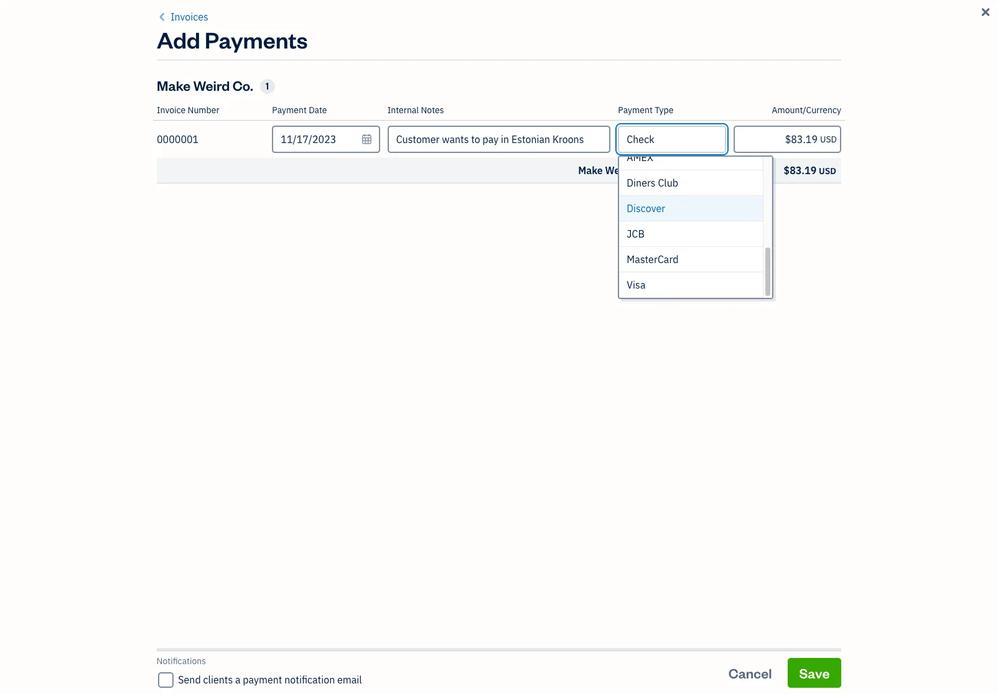 Task type: locate. For each thing, give the bounding box(es) containing it.
clients.
[[759, 237, 787, 248]]

send payment reminders let freshbooks do the awkward nudging of late- paying clients.
[[688, 211, 877, 248]]

freshbooks
[[703, 227, 749, 238]]

jcb
[[627, 228, 645, 240]]

weird down amex
[[606, 164, 633, 177]]

make
[[157, 77, 191, 94], [421, 128, 466, 152], [579, 164, 603, 177]]

1 vertical spatial usd
[[820, 166, 837, 177]]

of
[[848, 227, 856, 238]]

the
[[470, 128, 497, 152], [763, 227, 776, 238]]

awkward
[[778, 227, 813, 238]]

send up "freshbooks"
[[723, 211, 746, 224]]

payment left type
[[619, 105, 653, 116]]

co.
[[233, 77, 253, 94], [635, 164, 650, 177]]

2 vertical spatial make
[[579, 164, 603, 177]]

send down notifications
[[179, 674, 201, 687]]

usd inside '$83.19 usd'
[[820, 166, 837, 177]]

make weird co.
[[157, 77, 253, 94]]

invoice
[[845, 53, 889, 70], [157, 105, 186, 116], [614, 128, 674, 152]]

add
[[157, 25, 200, 54]]

make down payable
[[579, 164, 603, 177]]

invoices
[[171, 11, 208, 23], [235, 47, 320, 76]]

invoice inside new invoice link
[[845, 53, 889, 70]]

the right do
[[763, 227, 776, 238]]

1 vertical spatial co.
[[635, 164, 650, 177]]

1 horizontal spatial 0000001
[[271, 634, 308, 646]]

cancel button
[[718, 658, 784, 688]]

close image
[[980, 5, 993, 20]]

weird up number
[[193, 77, 230, 94]]

due in 1 month
[[660, 634, 720, 646]]

1 vertical spatial send
[[179, 674, 201, 687]]

0000001
[[157, 133, 199, 146], [271, 634, 308, 646]]

send inside send payment reminders let freshbooks do the awkward nudging of late- paying clients.
[[723, 211, 746, 224]]

email
[[338, 674, 363, 687]]

co. for make weird co.
[[233, 77, 253, 94]]

internal notes
[[388, 105, 444, 116]]

payment up do
[[749, 211, 790, 224]]

send for payment
[[723, 211, 746, 224]]

1 down payments
[[266, 80, 269, 92]]

2 vertical spatial invoice
[[614, 128, 674, 152]]

chevronleft image
[[157, 9, 168, 24]]

co. down amex
[[635, 164, 650, 177]]

grand total :
[[784, 663, 839, 676]]

send
[[723, 211, 746, 224], [179, 674, 201, 687]]

0 vertical spatial send
[[723, 211, 746, 224]]

0 horizontal spatial the
[[470, 128, 497, 152]]

usd up '$83.19 usd'
[[821, 134, 837, 145]]

1 horizontal spatial the
[[763, 227, 776, 238]]

weird
[[193, 77, 230, 94], [606, 164, 633, 177]]

2 horizontal spatial make
[[579, 164, 603, 177]]

weird for make weird co. payment total:
[[606, 164, 633, 177]]

club
[[658, 177, 679, 189]]

$83
[[772, 280, 813, 309]]

0 vertical spatial weird
[[193, 77, 230, 94]]

Amount (USD) text field
[[734, 126, 842, 153]]

accept credit cards image
[[546, 163, 590, 206]]

make for make weird co.
[[157, 77, 191, 94]]

nudging
[[815, 227, 846, 238]]

invoices up add
[[171, 11, 208, 23]]

1 horizontal spatial invoices
[[235, 47, 320, 76]]

0 horizontal spatial make
[[157, 77, 191, 94]]

0 horizontal spatial co.
[[233, 77, 253, 94]]

usd
[[821, 134, 837, 145], [820, 166, 837, 177]]

0000001 down invoice number
[[157, 133, 199, 146]]

make down notes
[[421, 128, 466, 152]]

0000001 up send clients a payment notification email
[[271, 634, 308, 646]]

0 horizontal spatial invoice
[[157, 105, 186, 116]]

2 horizontal spatial invoice
[[845, 53, 889, 70]]

invoice like a pro image
[[331, 163, 375, 206]]

payment
[[272, 105, 307, 116], [619, 105, 653, 116], [652, 164, 693, 177], [749, 211, 790, 224]]

0000001 link
[[267, 615, 389, 652]]

1
[[266, 80, 269, 92], [687, 634, 692, 646]]

new invoice link
[[804, 47, 900, 77]]

0 horizontal spatial invoices
[[171, 11, 208, 23]]

0 horizontal spatial weird
[[193, 77, 230, 94]]

cancel
[[729, 665, 773, 682]]

usd right $83.19
[[820, 166, 837, 177]]

clients
[[204, 674, 233, 687]]

1 horizontal spatial weird
[[606, 164, 633, 177]]

payment left "date"
[[272, 105, 307, 116]]

0 horizontal spatial send
[[179, 674, 201, 687]]

the inside send payment reminders let freshbooks do the awkward nudging of late- paying clients.
[[763, 227, 776, 238]]

0 vertical spatial invoice
[[845, 53, 889, 70]]

notes
[[421, 105, 444, 116]]

number
[[188, 105, 220, 116]]

0 vertical spatial usd
[[821, 134, 837, 145]]

invoices button
[[157, 9, 208, 24]]

date
[[309, 105, 327, 116]]

co. down add payments
[[233, 77, 253, 94]]

0 vertical spatial make
[[157, 77, 191, 94]]

$83.19 usd
[[784, 164, 837, 177]]

0 vertical spatial invoices
[[171, 11, 208, 23]]

1 horizontal spatial make
[[421, 128, 466, 152]]

weird for make weird co.
[[193, 77, 230, 94]]

$83.19
[[784, 164, 817, 177]]

list box
[[620, 145, 773, 298]]

0 vertical spatial 1
[[266, 80, 269, 92]]

0 vertical spatial co.
[[233, 77, 253, 94]]

1 vertical spatial weird
[[606, 164, 633, 177]]

late-
[[858, 227, 877, 238]]

make up invoice number
[[157, 77, 191, 94]]

invoice right new
[[845, 53, 889, 70]]

ever
[[677, 128, 714, 152]]

1 horizontal spatial co.
[[635, 164, 650, 177]]

diners
[[627, 177, 656, 189]]

1 right in
[[687, 634, 692, 646]]

due
[[660, 634, 676, 646]]

invoices inside button
[[171, 11, 208, 23]]

a
[[236, 674, 241, 687]]

invoices up the payment date
[[235, 47, 320, 76]]

invoice down payment type
[[614, 128, 674, 152]]

1 vertical spatial 1
[[687, 634, 692, 646]]

send payment reminders image
[[761, 163, 804, 206]]

1 horizontal spatial send
[[723, 211, 746, 224]]

the left most
[[470, 128, 497, 152]]

0 horizontal spatial 0000001
[[157, 133, 199, 146]]

invoice left number
[[157, 105, 186, 116]]

1 vertical spatial the
[[763, 227, 776, 238]]

payment date
[[272, 105, 327, 116]]

1 vertical spatial make
[[421, 128, 466, 152]]



Task type: vqa. For each thing, say whether or not it's contained in the screenshot.
in
yes



Task type: describe. For each thing, give the bounding box(es) containing it.
amex
[[627, 151, 654, 164]]

mastercard
[[627, 253, 679, 266]]

most
[[500, 128, 542, 152]]

send for clients
[[179, 674, 201, 687]]

send clients a payment notification email
[[179, 674, 363, 687]]

notification
[[285, 674, 335, 687]]

due in 1 month link
[[655, 615, 778, 652]]

payments.
[[613, 227, 654, 238]]

online
[[587, 227, 611, 238]]

total:
[[696, 164, 722, 177]]

as
[[540, 227, 549, 238]]

fast
[[551, 227, 566, 238]]

new
[[815, 53, 842, 70]]

save button
[[789, 658, 842, 688]]

make the most payable invoice ever
[[421, 128, 714, 152]]

payments
[[205, 25, 308, 54]]

main element
[[0, 0, 168, 695]]

add payments
[[157, 25, 308, 54]]

1 vertical spatial 0000001
[[271, 634, 308, 646]]

0 vertical spatial the
[[470, 128, 497, 152]]

co. for make weird co. payment total:
[[635, 164, 650, 177]]

1 vertical spatial invoices
[[235, 47, 320, 76]]

payment
[[243, 674, 283, 687]]

let
[[688, 227, 701, 238]]

visa
[[627, 279, 646, 291]]

Payment Type text field
[[620, 127, 725, 152]]

payment down payment type 'text box' at the right of the page
[[652, 164, 693, 177]]

invoice number
[[157, 105, 220, 116]]

amount/currency
[[772, 105, 842, 116]]

total
[[814, 663, 836, 676]]

1 horizontal spatial 1
[[687, 634, 692, 646]]

notifications
[[157, 656, 207, 668]]

grand
[[784, 663, 811, 676]]

do
[[751, 227, 761, 238]]

Date in MM/DD/YYYY format text field
[[272, 126, 380, 153]]

twice
[[517, 227, 538, 238]]

get
[[482, 227, 496, 238]]

payable
[[545, 128, 611, 152]]

paying
[[731, 237, 757, 248]]

discover
[[627, 202, 666, 215]]

payment inside send payment reminders let freshbooks do the awkward nudging of late- paying clients.
[[749, 211, 790, 224]]

new invoice
[[815, 53, 889, 70]]

month
[[694, 634, 720, 646]]

:
[[836, 663, 839, 676]]

$83 link
[[685, 273, 900, 328]]

Type your notes here text field
[[388, 126, 611, 153]]

1 vertical spatial invoice
[[157, 105, 186, 116]]

0 horizontal spatial 1
[[266, 80, 269, 92]]

list box containing amex
[[620, 145, 773, 298]]

make for make weird co. payment total:
[[579, 164, 603, 177]]

make for make the most payable invoice ever
[[421, 128, 466, 152]]

with
[[568, 227, 585, 238]]

internal
[[388, 105, 419, 116]]

make weird co. payment total:
[[579, 164, 722, 177]]

paid
[[498, 227, 515, 238]]

payment type
[[619, 105, 674, 116]]

save
[[800, 665, 831, 682]]

get paid twice as fast with online payments.
[[482, 227, 654, 238]]

get paid twice as fast with online payments. button
[[466, 163, 670, 247]]

0 vertical spatial 0000001
[[157, 133, 199, 146]]

1 horizontal spatial invoice
[[614, 128, 674, 152]]

diners club
[[627, 177, 679, 189]]

type
[[655, 105, 674, 116]]

reminders
[[792, 211, 842, 224]]

in
[[678, 634, 685, 646]]



